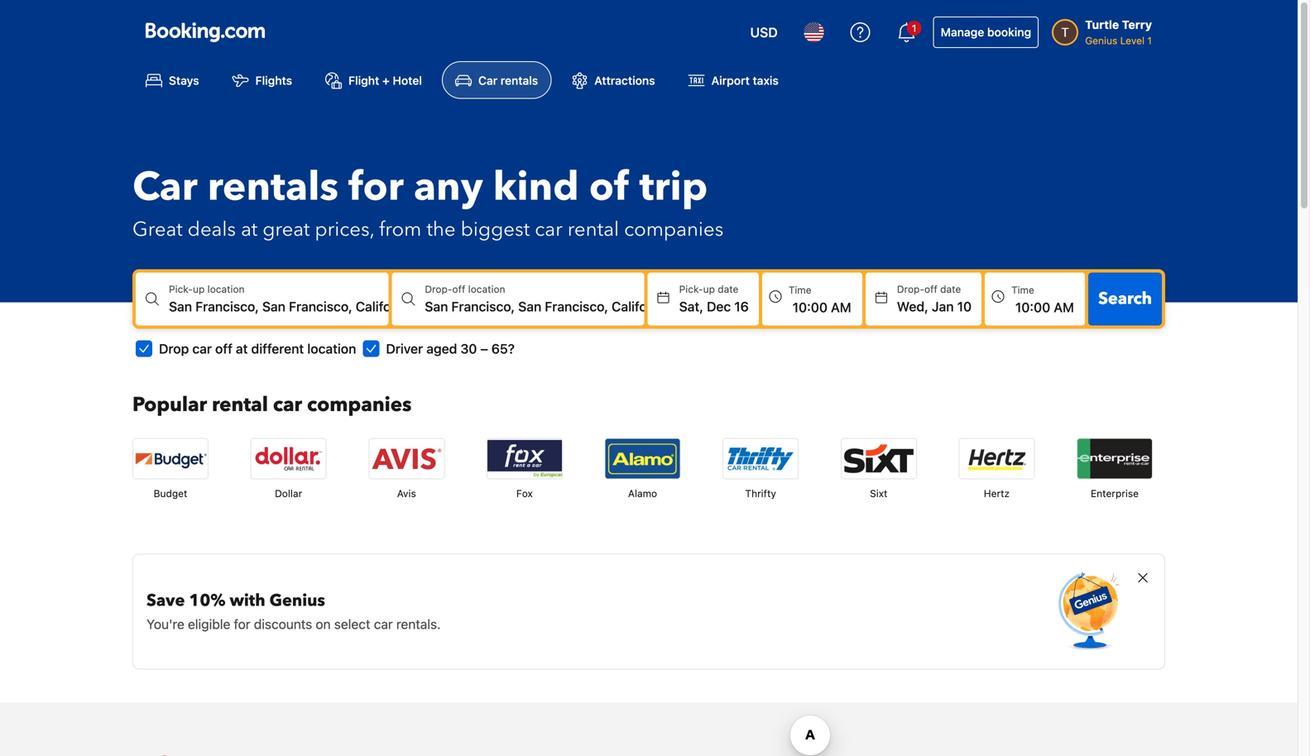 Task type: locate. For each thing, give the bounding box(es) containing it.
up
[[193, 283, 205, 295], [703, 283, 715, 295]]

popular
[[132, 391, 207, 419]]

0 horizontal spatial genius
[[269, 590, 325, 612]]

for inside car rentals for any kind of trip great deals at great prices, from the biggest car rental companies
[[348, 160, 404, 214]]

0 horizontal spatial drop-
[[425, 283, 452, 295]]

0 vertical spatial rentals
[[501, 73, 538, 87]]

1 vertical spatial at
[[236, 341, 248, 357]]

turtle
[[1085, 18, 1119, 31]]

usd
[[750, 24, 778, 40]]

1 vertical spatial rentals
[[208, 160, 339, 214]]

companies up avis logo
[[307, 391, 412, 419]]

65?
[[491, 341, 515, 357]]

1 horizontal spatial 1
[[1148, 35, 1152, 46]]

1 horizontal spatial rental
[[568, 216, 619, 243]]

1 vertical spatial genius
[[269, 590, 325, 612]]

1 vertical spatial companies
[[307, 391, 412, 419]]

flights link
[[219, 61, 305, 99]]

location up pick-up location field
[[207, 283, 245, 295]]

location right different
[[307, 341, 356, 357]]

+
[[382, 73, 390, 87]]

date inside the drop-off date wed, jan 10
[[940, 283, 961, 295]]

genius up the discounts
[[269, 590, 325, 612]]

0 horizontal spatial rentals
[[208, 160, 339, 214]]

0 horizontal spatial companies
[[307, 391, 412, 419]]

1 horizontal spatial up
[[703, 283, 715, 295]]

rentals
[[501, 73, 538, 87], [208, 160, 339, 214]]

off up jan
[[925, 283, 938, 295]]

1 vertical spatial car
[[132, 160, 198, 214]]

2 pick- from the left
[[679, 283, 703, 295]]

1 vertical spatial for
[[234, 616, 250, 632]]

car rentals for any kind of trip great deals at great prices, from the biggest car rental companies
[[132, 160, 724, 243]]

1 vertical spatial 1
[[1148, 35, 1152, 46]]

drop- for drop-off location
[[425, 283, 452, 295]]

manage booking
[[941, 25, 1031, 39]]

car rentals
[[478, 73, 538, 87]]

1 horizontal spatial off
[[452, 283, 465, 295]]

select
[[334, 616, 370, 632]]

up inside pick-up date sat, dec 16
[[703, 283, 715, 295]]

drop
[[159, 341, 189, 357]]

pick- inside pick-up date sat, dec 16
[[679, 283, 703, 295]]

for up from on the top left
[[348, 160, 404, 214]]

up for pick-up location
[[193, 283, 205, 295]]

0 vertical spatial rental
[[568, 216, 619, 243]]

0 horizontal spatial 1
[[912, 22, 917, 34]]

flight + hotel
[[349, 73, 422, 87]]

1 horizontal spatial car
[[478, 73, 498, 87]]

on
[[316, 616, 331, 632]]

0 horizontal spatial pick-
[[169, 283, 193, 295]]

date for dec
[[718, 283, 739, 295]]

1 date from the left
[[718, 283, 739, 295]]

1 horizontal spatial drop-
[[897, 283, 925, 295]]

at inside car rentals for any kind of trip great deals at great prices, from the biggest car rental companies
[[241, 216, 258, 243]]

1 drop- from the left
[[425, 283, 452, 295]]

0 vertical spatial for
[[348, 160, 404, 214]]

manage
[[941, 25, 984, 39]]

up up dec
[[703, 283, 715, 295]]

1 right level
[[1148, 35, 1152, 46]]

off
[[452, 283, 465, 295], [925, 283, 938, 295], [215, 341, 232, 357]]

for
[[348, 160, 404, 214], [234, 616, 250, 632]]

0 vertical spatial 1
[[912, 22, 917, 34]]

1 horizontal spatial companies
[[624, 216, 724, 243]]

1 horizontal spatial date
[[940, 283, 961, 295]]

car
[[535, 216, 563, 243], [192, 341, 212, 357], [273, 391, 302, 419], [374, 616, 393, 632]]

location up drop-off location field
[[468, 283, 505, 295]]

off inside the drop-off date wed, jan 10
[[925, 283, 938, 295]]

0 horizontal spatial date
[[718, 283, 739, 295]]

off right drop
[[215, 341, 232, 357]]

attractions link
[[558, 61, 668, 99]]

1 vertical spatial rental
[[212, 391, 268, 419]]

drop-off date wed, jan 10
[[897, 283, 972, 314]]

0 vertical spatial companies
[[624, 216, 724, 243]]

great
[[263, 216, 310, 243]]

attractions
[[594, 73, 655, 87]]

Drop-off location field
[[425, 297, 644, 316]]

for down with at bottom
[[234, 616, 250, 632]]

genius
[[1085, 35, 1118, 46], [269, 590, 325, 612]]

of
[[589, 160, 630, 214]]

enterprise logo image
[[1078, 439, 1152, 479]]

rental
[[568, 216, 619, 243], [212, 391, 268, 419]]

date up jan
[[940, 283, 961, 295]]

trip
[[640, 160, 708, 214]]

drop- up the wed,
[[897, 283, 925, 295]]

car right hotel
[[478, 73, 498, 87]]

1 inside turtle terry genius level 1
[[1148, 35, 1152, 46]]

drop car off at different location
[[159, 341, 356, 357]]

date
[[718, 283, 739, 295], [940, 283, 961, 295]]

0 horizontal spatial off
[[215, 341, 232, 357]]

great
[[132, 216, 183, 243]]

driver aged 30 – 65?
[[386, 341, 515, 357]]

off for drop-off location
[[452, 283, 465, 295]]

at
[[241, 216, 258, 243], [236, 341, 248, 357]]

0 horizontal spatial car
[[132, 160, 198, 214]]

1 horizontal spatial pick-
[[679, 283, 703, 295]]

0 horizontal spatial for
[[234, 616, 250, 632]]

10
[[957, 299, 972, 314]]

1 left manage
[[912, 22, 917, 34]]

2 up from the left
[[703, 283, 715, 295]]

–
[[480, 341, 488, 357]]

2 date from the left
[[940, 283, 961, 295]]

aged
[[426, 341, 457, 357]]

booking
[[987, 25, 1031, 39]]

0 vertical spatial at
[[241, 216, 258, 243]]

1
[[912, 22, 917, 34], [1148, 35, 1152, 46]]

0 horizontal spatial up
[[193, 283, 205, 295]]

discounts
[[254, 616, 312, 632]]

companies down trip
[[624, 216, 724, 243]]

drop-
[[425, 283, 452, 295], [897, 283, 925, 295]]

car up great
[[132, 160, 198, 214]]

alamo logo image
[[605, 439, 680, 479]]

rental down drop car off at different location on the top left of page
[[212, 391, 268, 419]]

car right select
[[374, 616, 393, 632]]

rentals for car rentals for any kind of trip great deals at great prices, from the biggest car rental companies
[[208, 160, 339, 214]]

eligible
[[188, 616, 230, 632]]

1 pick- from the left
[[169, 283, 193, 295]]

airport
[[711, 73, 750, 87]]

genius down turtle
[[1085, 35, 1118, 46]]

1 horizontal spatial for
[[348, 160, 404, 214]]

2 horizontal spatial location
[[468, 283, 505, 295]]

level
[[1120, 35, 1145, 46]]

off up the driver aged 30 – 65?
[[452, 283, 465, 295]]

jan
[[932, 299, 954, 314]]

pick-
[[169, 283, 193, 295], [679, 283, 703, 295]]

location
[[207, 283, 245, 295], [468, 283, 505, 295], [307, 341, 356, 357]]

2 horizontal spatial off
[[925, 283, 938, 295]]

location for pick-up location
[[207, 283, 245, 295]]

1 horizontal spatial rentals
[[501, 73, 538, 87]]

drop- inside the drop-off date wed, jan 10
[[897, 283, 925, 295]]

at left great
[[241, 216, 258, 243]]

30
[[461, 341, 477, 357]]

rentals inside car rentals for any kind of trip great deals at great prices, from the biggest car rental companies
[[208, 160, 339, 214]]

stays link
[[132, 61, 212, 99]]

pick- up drop
[[169, 283, 193, 295]]

pick- up sat,
[[679, 283, 703, 295]]

genius inside turtle terry genius level 1
[[1085, 35, 1118, 46]]

pick- for pick-up date sat, dec 16
[[679, 283, 703, 295]]

up down deals
[[193, 283, 205, 295]]

car down kind
[[535, 216, 563, 243]]

0 horizontal spatial location
[[207, 283, 245, 295]]

companies
[[624, 216, 724, 243], [307, 391, 412, 419]]

drop- down the
[[425, 283, 452, 295]]

flights
[[255, 73, 292, 87]]

airport taxis
[[711, 73, 779, 87]]

1 up from the left
[[193, 283, 205, 295]]

dollar logo image
[[251, 439, 326, 479]]

date up dec
[[718, 283, 739, 295]]

car
[[478, 73, 498, 87], [132, 160, 198, 214]]

sixt logo image
[[842, 439, 916, 479]]

0 vertical spatial genius
[[1085, 35, 1118, 46]]

0 vertical spatial car
[[478, 73, 498, 87]]

sat,
[[679, 299, 704, 314]]

car inside car rentals for any kind of trip great deals at great prices, from the biggest car rental companies
[[132, 160, 198, 214]]

driver
[[386, 341, 423, 357]]

car right drop
[[192, 341, 212, 357]]

2 drop- from the left
[[897, 283, 925, 295]]

budget
[[154, 488, 187, 499]]

manage booking link
[[933, 17, 1039, 48]]

from
[[379, 216, 422, 243]]

stays
[[169, 73, 199, 87]]

at left different
[[236, 341, 248, 357]]

1 horizontal spatial genius
[[1085, 35, 1118, 46]]

0 horizontal spatial rental
[[212, 391, 268, 419]]

date inside pick-up date sat, dec 16
[[718, 283, 739, 295]]

different
[[251, 341, 304, 357]]

rental down of
[[568, 216, 619, 243]]



Task type: describe. For each thing, give the bounding box(es) containing it.
drop- for drop-off date wed, jan 10
[[897, 283, 925, 295]]

fox
[[516, 488, 533, 499]]

prices,
[[315, 216, 374, 243]]

you're
[[147, 616, 184, 632]]

date for jan
[[940, 283, 961, 295]]

car rentals link
[[442, 61, 551, 99]]

hotel
[[393, 73, 422, 87]]

airport taxis link
[[675, 61, 792, 99]]

search button
[[1088, 273, 1162, 326]]

terry
[[1122, 18, 1152, 31]]

budget logo image
[[133, 439, 208, 479]]

car inside car rentals for any kind of trip great deals at great prices, from the biggest car rental companies
[[535, 216, 563, 243]]

deals
[[188, 216, 236, 243]]

save
[[147, 590, 185, 612]]

thrifty
[[745, 488, 776, 499]]

taxis
[[753, 73, 779, 87]]

enterprise
[[1091, 488, 1139, 499]]

rentals for car rentals
[[501, 73, 538, 87]]

16
[[734, 299, 749, 314]]

car up dollar logo
[[273, 391, 302, 419]]

pick-up date sat, dec 16
[[679, 283, 749, 314]]

turtle terry genius level 1
[[1085, 18, 1152, 46]]

genius inside save 10% with genius you're eligible for discounts on select car rentals.
[[269, 590, 325, 612]]

pick- for pick-up location
[[169, 283, 193, 295]]

car for car rentals
[[478, 73, 498, 87]]

usd button
[[740, 12, 788, 52]]

pick-up location
[[169, 283, 245, 295]]

1 inside button
[[912, 22, 917, 34]]

avis logo image
[[369, 439, 444, 479]]

the
[[427, 216, 456, 243]]

save 10% with genius you're eligible for discounts on select car rentals.
[[147, 590, 441, 632]]

popular rental car companies
[[132, 391, 412, 419]]

hertz logo image
[[960, 439, 1034, 479]]

fox logo image
[[487, 439, 562, 479]]

flight + hotel link
[[312, 61, 435, 99]]

booking.com online hotel reservations image
[[146, 22, 265, 42]]

any
[[414, 160, 483, 214]]

rental inside car rentals for any kind of trip great deals at great prices, from the biggest car rental companies
[[568, 216, 619, 243]]

wed,
[[897, 299, 929, 314]]

for inside save 10% with genius you're eligible for discounts on select car rentals.
[[234, 616, 250, 632]]

1 horizontal spatial location
[[307, 341, 356, 357]]

biggest
[[461, 216, 530, 243]]

with
[[230, 590, 265, 612]]

car inside save 10% with genius you're eligible for discounts on select car rentals.
[[374, 616, 393, 632]]

search
[[1098, 287, 1152, 310]]

hertz
[[984, 488, 1010, 499]]

off for drop-off date wed, jan 10
[[925, 283, 938, 295]]

thrifty logo image
[[724, 439, 798, 479]]

alamo
[[628, 488, 657, 499]]

dollar
[[275, 488, 302, 499]]

dec
[[707, 299, 731, 314]]

avis
[[397, 488, 416, 499]]

drop-off location
[[425, 283, 505, 295]]

Pick-up location field
[[169, 297, 388, 316]]

up for pick-up date sat, dec 16
[[703, 283, 715, 295]]

location for drop-off location
[[468, 283, 505, 295]]

car for car rentals for any kind of trip great deals at great prices, from the biggest car rental companies
[[132, 160, 198, 214]]

companies inside car rentals for any kind of trip great deals at great prices, from the biggest car rental companies
[[624, 216, 724, 243]]

rentals.
[[396, 616, 441, 632]]

10%
[[189, 590, 226, 612]]

1 button
[[887, 12, 927, 52]]

flight
[[349, 73, 379, 87]]

sixt
[[870, 488, 888, 499]]

kind
[[493, 160, 579, 214]]



Task type: vqa. For each thing, say whether or not it's contained in the screenshot.
Thrifty logo
yes



